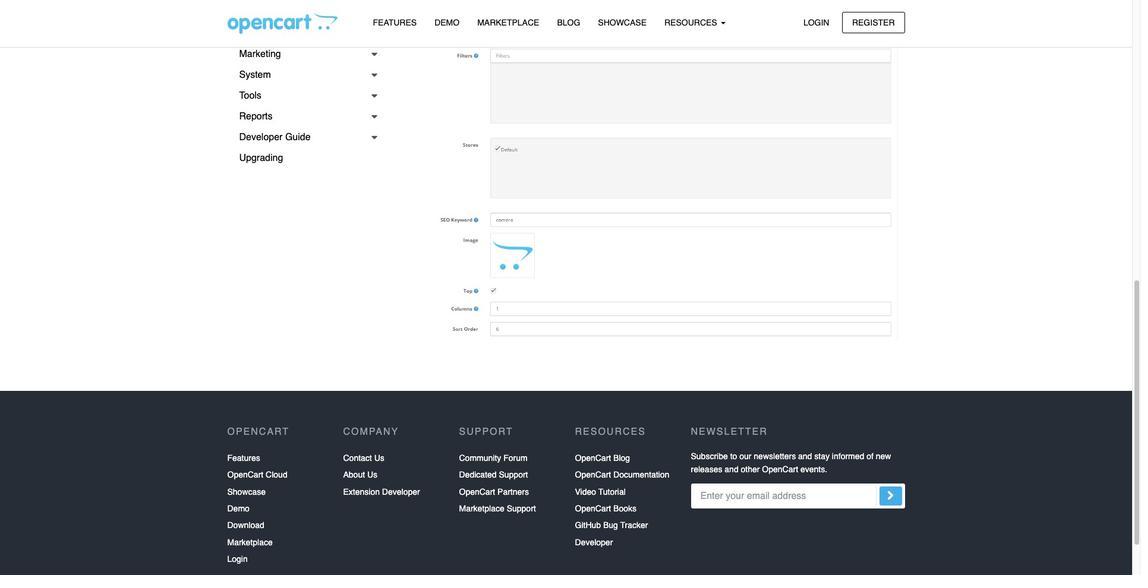 Task type: locate. For each thing, give the bounding box(es) containing it.
our
[[740, 452, 752, 461]]

developer inside "developer guide" link
[[239, 132, 283, 143]]

marketing
[[239, 49, 281, 59]]

marketplace for marketplace link to the left
[[227, 538, 273, 548]]

opencart for opencart books
[[575, 504, 612, 514]]

developer for developer guide
[[239, 132, 283, 143]]

1 horizontal spatial developer
[[382, 487, 420, 497]]

opencart books
[[575, 504, 637, 514]]

1 horizontal spatial and
[[799, 452, 813, 461]]

0 horizontal spatial and
[[725, 465, 739, 475]]

opencart documentation
[[575, 471, 670, 480]]

upgrading
[[239, 153, 283, 164]]

opencart for opencart partners
[[459, 487, 496, 497]]

1 horizontal spatial login link
[[794, 12, 840, 33]]

0 vertical spatial login link
[[794, 12, 840, 33]]

developer up 'upgrading'
[[239, 132, 283, 143]]

sales
[[239, 28, 263, 39]]

support for dedicated
[[499, 471, 528, 480]]

developer right 'extension'
[[382, 487, 420, 497]]

0 vertical spatial demo link
[[426, 12, 469, 33]]

0 vertical spatial marketplace link
[[469, 12, 549, 33]]

showcase link
[[590, 12, 656, 33], [227, 484, 266, 501]]

0 vertical spatial us
[[374, 454, 385, 463]]

stay
[[815, 452, 830, 461]]

contact us
[[343, 454, 385, 463]]

0 vertical spatial demo
[[435, 18, 460, 27]]

1 vertical spatial login link
[[227, 551, 248, 568]]

opencart cloud link
[[227, 467, 288, 484]]

to
[[731, 452, 738, 461]]

1 vertical spatial showcase
[[227, 487, 266, 497]]

0 horizontal spatial developer
[[239, 132, 283, 143]]

blog link
[[549, 12, 590, 33]]

1 horizontal spatial blog
[[614, 454, 631, 463]]

showcase right blog link
[[599, 18, 647, 27]]

events.
[[801, 465, 828, 475]]

dedicated support
[[459, 471, 528, 480]]

1 horizontal spatial demo link
[[426, 12, 469, 33]]

1 vertical spatial demo
[[227, 504, 250, 514]]

download link
[[227, 518, 265, 535]]

1 horizontal spatial resources
[[665, 18, 720, 27]]

1 horizontal spatial showcase
[[599, 18, 647, 27]]

showcase for topmost showcase link
[[599, 18, 647, 27]]

1 vertical spatial features link
[[227, 450, 260, 467]]

sales link
[[227, 23, 384, 44]]

0 horizontal spatial resources
[[575, 427, 646, 437]]

features link for demo
[[364, 12, 426, 33]]

1 vertical spatial features
[[227, 454, 260, 463]]

2 vertical spatial marketplace
[[227, 538, 273, 548]]

support up community
[[459, 427, 514, 437]]

system
[[239, 70, 271, 80]]

1 vertical spatial showcase link
[[227, 484, 266, 501]]

1 vertical spatial demo link
[[227, 501, 250, 518]]

demo
[[435, 18, 460, 27], [227, 504, 250, 514]]

and up events.
[[799, 452, 813, 461]]

0 horizontal spatial blog
[[558, 18, 581, 27]]

tools
[[239, 90, 262, 101]]

bug
[[604, 521, 618, 531]]

0 vertical spatial support
[[459, 427, 514, 437]]

us right about
[[368, 471, 378, 480]]

extension
[[343, 487, 380, 497]]

extension developer
[[343, 487, 420, 497]]

1 horizontal spatial features
[[373, 18, 417, 27]]

other
[[741, 465, 760, 475]]

0 vertical spatial showcase
[[599, 18, 647, 27]]

opencart up opencart documentation
[[575, 454, 612, 463]]

blog
[[558, 18, 581, 27], [614, 454, 631, 463]]

register
[[853, 18, 895, 27]]

0 vertical spatial features
[[373, 18, 417, 27]]

showcase down opencart cloud link
[[227, 487, 266, 497]]

1 vertical spatial us
[[368, 471, 378, 480]]

features link for opencart cloud
[[227, 450, 260, 467]]

resources
[[665, 18, 720, 27], [575, 427, 646, 437]]

1 horizontal spatial demo
[[435, 18, 460, 27]]

developer down the github
[[575, 538, 613, 548]]

0 horizontal spatial features link
[[227, 450, 260, 467]]

1 vertical spatial support
[[499, 471, 528, 480]]

2 vertical spatial support
[[507, 504, 536, 514]]

login link
[[794, 12, 840, 33], [227, 551, 248, 568]]

1 vertical spatial login
[[227, 555, 248, 564]]

support down the partners
[[507, 504, 536, 514]]

0 horizontal spatial showcase
[[227, 487, 266, 497]]

1 horizontal spatial login
[[804, 18, 830, 27]]

features for opencart cloud
[[227, 454, 260, 463]]

0 horizontal spatial login link
[[227, 551, 248, 568]]

dedicated support link
[[459, 467, 528, 484]]

1 horizontal spatial features link
[[364, 12, 426, 33]]

0 horizontal spatial login
[[227, 555, 248, 564]]

tools link
[[227, 86, 384, 106]]

and
[[799, 452, 813, 461], [725, 465, 739, 475]]

us for about us
[[368, 471, 378, 480]]

0 horizontal spatial features
[[227, 454, 260, 463]]

marketplace support link
[[459, 501, 536, 518]]

0 vertical spatial marketplace
[[478, 18, 540, 27]]

showcase
[[599, 18, 647, 27], [227, 487, 266, 497]]

0 vertical spatial features link
[[364, 12, 426, 33]]

1 horizontal spatial showcase link
[[590, 12, 656, 33]]

register link
[[843, 12, 906, 33]]

showcase for leftmost showcase link
[[227, 487, 266, 497]]

github
[[575, 521, 601, 531]]

opencart blog link
[[575, 450, 631, 467]]

opencart partners
[[459, 487, 529, 497]]

opencart
[[227, 427, 290, 437], [575, 454, 612, 463], [763, 465, 799, 475], [227, 471, 264, 480], [575, 471, 612, 480], [459, 487, 496, 497], [575, 504, 612, 514]]

extensions link
[[227, 2, 384, 23]]

features for demo
[[373, 18, 417, 27]]

marketplace
[[478, 18, 540, 27], [459, 504, 505, 514], [227, 538, 273, 548]]

opencart up video tutorial on the bottom right
[[575, 471, 612, 480]]

login left register
[[804, 18, 830, 27]]

0 horizontal spatial demo
[[227, 504, 250, 514]]

marketplace link
[[469, 12, 549, 33], [227, 535, 273, 551]]

2 horizontal spatial developer
[[575, 538, 613, 548]]

0 vertical spatial blog
[[558, 18, 581, 27]]

login
[[804, 18, 830, 27], [227, 555, 248, 564]]

and down to
[[725, 465, 739, 475]]

login link left register link
[[794, 12, 840, 33]]

download
[[227, 521, 265, 531]]

opencart books link
[[575, 501, 637, 518]]

login down the download link
[[227, 555, 248, 564]]

support up the partners
[[499, 471, 528, 480]]

2 vertical spatial developer
[[575, 538, 613, 548]]

opencart inside subscribe to our newsletters and stay informed of new releases and other opencart events.
[[763, 465, 799, 475]]

marketplace for topmost marketplace link
[[478, 18, 540, 27]]

1 vertical spatial marketplace
[[459, 504, 505, 514]]

us right contact
[[374, 454, 385, 463]]

opencart down dedicated on the left of the page
[[459, 487, 496, 497]]

0 vertical spatial developer
[[239, 132, 283, 143]]

1 horizontal spatial marketplace link
[[469, 12, 549, 33]]

0 vertical spatial login
[[804, 18, 830, 27]]

opencart left cloud
[[227, 471, 264, 480]]

opencart up the github
[[575, 504, 612, 514]]

informed
[[833, 452, 865, 461]]

demo link
[[426, 12, 469, 33], [227, 501, 250, 518]]

contact us link
[[343, 450, 385, 467]]

us
[[374, 454, 385, 463], [368, 471, 378, 480]]

features link
[[364, 12, 426, 33], [227, 450, 260, 467]]

opencart down newsletters
[[763, 465, 799, 475]]

cloud
[[266, 471, 288, 480]]

developer
[[239, 132, 283, 143], [382, 487, 420, 497], [575, 538, 613, 548]]

features
[[373, 18, 417, 27], [227, 454, 260, 463]]

support
[[459, 427, 514, 437], [499, 471, 528, 480], [507, 504, 536, 514]]

1 vertical spatial developer
[[382, 487, 420, 497]]

opencart for opencart cloud
[[227, 471, 264, 480]]

login link down the download link
[[227, 551, 248, 568]]

opencart up opencart cloud
[[227, 427, 290, 437]]

1 vertical spatial marketplace link
[[227, 535, 273, 551]]

video tutorial
[[575, 487, 626, 497]]

reports link
[[227, 106, 384, 127]]



Task type: describe. For each thing, give the bounding box(es) containing it.
opencart partners link
[[459, 484, 529, 501]]

subscribe to our newsletters and stay informed of new releases and other opencart events.
[[691, 452, 892, 475]]

us for contact us
[[374, 454, 385, 463]]

angle right image
[[888, 489, 895, 503]]

contact
[[343, 454, 372, 463]]

opencart for opencart documentation
[[575, 471, 612, 480]]

0 vertical spatial showcase link
[[590, 12, 656, 33]]

developer inside extension developer link
[[382, 487, 420, 497]]

extension developer link
[[343, 484, 420, 501]]

0 horizontal spatial showcase link
[[227, 484, 266, 501]]

opencart - open source shopping cart solution image
[[227, 12, 338, 34]]

demo for the left demo link
[[227, 504, 250, 514]]

1 vertical spatial blog
[[614, 454, 631, 463]]

video tutorial link
[[575, 484, 626, 501]]

opencart documentation link
[[575, 467, 670, 484]]

opencart for opencart
[[227, 427, 290, 437]]

partners
[[498, 487, 529, 497]]

resources link
[[656, 12, 735, 33]]

developer link
[[575, 535, 613, 551]]

login for the bottom login link
[[227, 555, 248, 564]]

system link
[[227, 65, 384, 86]]

developer guide
[[239, 132, 311, 143]]

about us
[[343, 471, 378, 480]]

books
[[614, 504, 637, 514]]

community forum link
[[459, 450, 528, 467]]

forum
[[504, 454, 528, 463]]

community forum
[[459, 454, 528, 463]]

Enter your email address text field
[[691, 484, 906, 509]]

about
[[343, 471, 365, 480]]

demo for demo link to the top
[[435, 18, 460, 27]]

github bug tracker link
[[575, 518, 649, 535]]

tracker
[[621, 521, 649, 531]]

marketplace for marketplace support
[[459, 504, 505, 514]]

1 vertical spatial and
[[725, 465, 739, 475]]

community
[[459, 454, 502, 463]]

releases
[[691, 465, 723, 475]]

reports
[[239, 111, 273, 122]]

1 vertical spatial resources
[[575, 427, 646, 437]]

of
[[867, 452, 874, 461]]

opencart cloud
[[227, 471, 288, 480]]

guide
[[285, 132, 311, 143]]

new
[[877, 452, 892, 461]]

opencart blog
[[575, 454, 631, 463]]

github bug tracker
[[575, 521, 649, 531]]

developer for developer link
[[575, 538, 613, 548]]

category data image
[[401, 0, 906, 342]]

company
[[343, 427, 399, 437]]

dedicated
[[459, 471, 497, 480]]

0 vertical spatial and
[[799, 452, 813, 461]]

newsletters
[[754, 452, 796, 461]]

tutorial
[[599, 487, 626, 497]]

developer guide link
[[227, 127, 384, 148]]

about us link
[[343, 467, 378, 484]]

login for top login link
[[804, 18, 830, 27]]

0 vertical spatial resources
[[665, 18, 720, 27]]

0 horizontal spatial marketplace link
[[227, 535, 273, 551]]

opencart for opencart blog
[[575, 454, 612, 463]]

video
[[575, 487, 597, 497]]

marketing link
[[227, 44, 384, 65]]

marketplace support
[[459, 504, 536, 514]]

documentation
[[614, 471, 670, 480]]

upgrading link
[[227, 148, 384, 169]]

subscribe
[[691, 452, 728, 461]]

newsletter
[[691, 427, 768, 437]]

extensions
[[239, 7, 286, 18]]

0 horizontal spatial demo link
[[227, 501, 250, 518]]

support for marketplace
[[507, 504, 536, 514]]



Task type: vqa. For each thing, say whether or not it's contained in the screenshot.
"Contact Us"
yes



